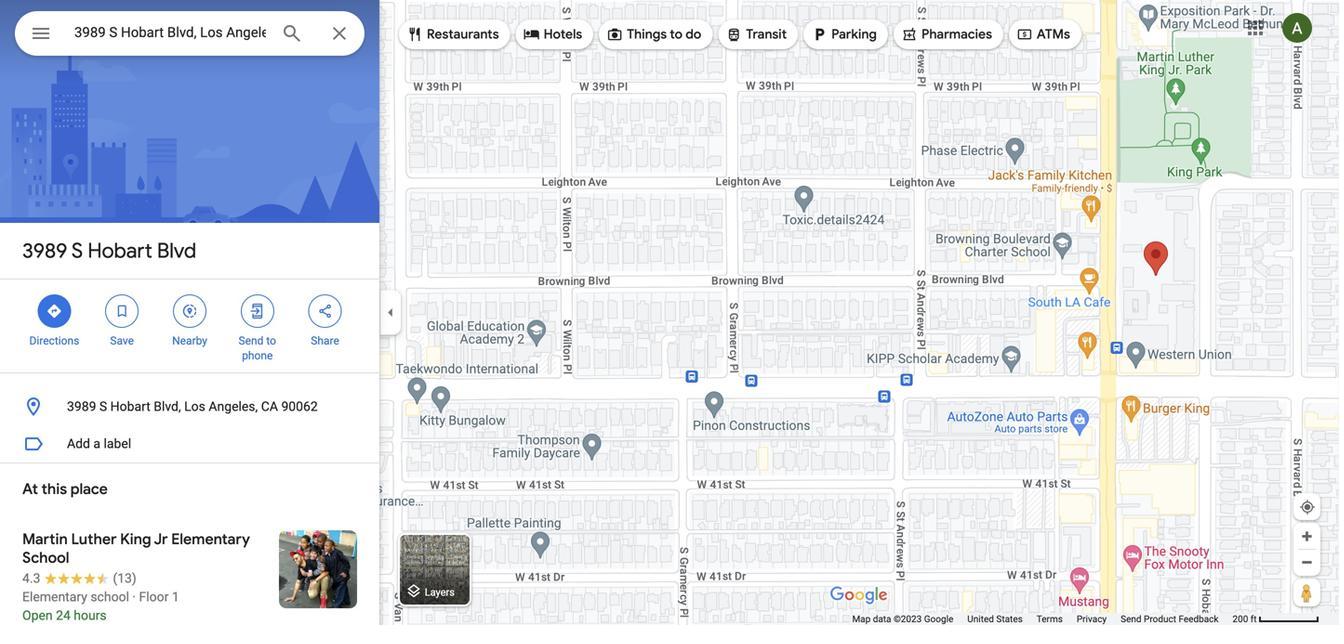Task type: vqa. For each thing, say whether or not it's contained in the screenshot.
elementary
yes



Task type: locate. For each thing, give the bounding box(es) containing it.
hours
[[74, 609, 107, 624]]

footer inside google maps element
[[852, 614, 1233, 626]]

nearby
[[172, 335, 207, 348]]

collapse side panel image
[[380, 303, 401, 323]]

0 vertical spatial to
[[670, 26, 683, 43]]

200 ft
[[1233, 614, 1257, 626]]

 search field
[[15, 11, 365, 60]]

4.3
[[22, 572, 40, 587]]


[[114, 301, 130, 322]]

footer
[[852, 614, 1233, 626]]

open
[[22, 609, 53, 624]]

parking
[[832, 26, 877, 43]]

add a label button
[[0, 426, 379, 463]]

3989 s hobart blvd, los angeles, ca 90062
[[67, 399, 318, 415]]

a
[[93, 437, 100, 452]]

3989 inside button
[[67, 399, 96, 415]]

 hotels
[[523, 24, 582, 45]]

king
[[120, 531, 151, 550]]

send product feedback button
[[1121, 614, 1219, 626]]

school
[[91, 590, 129, 606]]

elementary right jr
[[171, 531, 250, 550]]

 pharmacies
[[901, 24, 992, 45]]

footer containing map data ©2023 google
[[852, 614, 1233, 626]]

1 horizontal spatial to
[[670, 26, 683, 43]]

0 vertical spatial s
[[71, 238, 83, 264]]

send inside "button"
[[1121, 614, 1142, 626]]

phone
[[242, 350, 273, 363]]

 parking
[[811, 24, 877, 45]]

ca
[[261, 399, 278, 415]]

1 horizontal spatial elementary
[[171, 531, 250, 550]]

united
[[968, 614, 994, 626]]

do
[[686, 26, 702, 43]]

90062
[[281, 399, 318, 415]]

elementary
[[171, 531, 250, 550], [22, 590, 87, 606]]

send inside the send to phone
[[239, 335, 264, 348]]

hobart left blvd
[[88, 238, 152, 264]]

send for send to phone
[[239, 335, 264, 348]]

to left do
[[670, 26, 683, 43]]

map
[[852, 614, 871, 626]]

0 vertical spatial send
[[239, 335, 264, 348]]

4.3 stars 13 reviews image
[[22, 570, 137, 589]]

©2023
[[894, 614, 922, 626]]

things
[[627, 26, 667, 43]]

at this place
[[22, 480, 108, 499]]

martin luther king jr elementary school
[[22, 531, 250, 568]]

(13)
[[113, 572, 137, 587]]

angeles,
[[209, 399, 258, 415]]


[[726, 24, 742, 45]]

s inside 3989 s hobart blvd, los angeles, ca 90062 button
[[99, 399, 107, 415]]

send up phone
[[239, 335, 264, 348]]


[[406, 24, 423, 45]]

luther
[[71, 531, 117, 550]]


[[607, 24, 623, 45]]

0 horizontal spatial send
[[239, 335, 264, 348]]

·
[[132, 590, 136, 606]]

1 vertical spatial send
[[1121, 614, 1142, 626]]

1 vertical spatial s
[[99, 399, 107, 415]]

s
[[71, 238, 83, 264], [99, 399, 107, 415]]

states
[[997, 614, 1023, 626]]

label
[[104, 437, 131, 452]]


[[30, 20, 52, 47]]

0 vertical spatial 3989
[[22, 238, 67, 264]]

elementary up 24
[[22, 590, 87, 606]]

3989
[[22, 238, 67, 264], [67, 399, 96, 415]]

save
[[110, 335, 134, 348]]

blvd,
[[154, 399, 181, 415]]

this
[[41, 480, 67, 499]]

to
[[670, 26, 683, 43], [266, 335, 276, 348]]

1 horizontal spatial send
[[1121, 614, 1142, 626]]

restaurants
[[427, 26, 499, 43]]


[[1017, 24, 1033, 45]]

0 vertical spatial elementary
[[171, 531, 250, 550]]

floor
[[139, 590, 169, 606]]

united states
[[968, 614, 1023, 626]]

google account: angela cha  
(angela.cha@adept.ai) image
[[1283, 13, 1312, 43]]

 button
[[15, 11, 67, 60]]

 restaurants
[[406, 24, 499, 45]]


[[181, 301, 198, 322]]

3989 s hobart blvd
[[22, 238, 196, 264]]

send
[[239, 335, 264, 348], [1121, 614, 1142, 626]]

None field
[[74, 21, 266, 44]]

at
[[22, 480, 38, 499]]

hobart inside button
[[110, 399, 150, 415]]

1 vertical spatial hobart
[[110, 399, 150, 415]]

feedback
[[1179, 614, 1219, 626]]

1 horizontal spatial s
[[99, 399, 107, 415]]

product
[[1144, 614, 1177, 626]]

hobart left blvd, at the bottom left
[[110, 399, 150, 415]]

transit
[[746, 26, 787, 43]]

3989 S Hobart Blvd, Los Angeles, CA 90062 field
[[15, 11, 365, 56]]

to up phone
[[266, 335, 276, 348]]

3989 up the 
[[22, 238, 67, 264]]

200
[[1233, 614, 1249, 626]]

united states button
[[968, 614, 1023, 626]]

send left product
[[1121, 614, 1142, 626]]

privacy button
[[1077, 614, 1107, 626]]

3989 up add on the bottom left of the page
[[67, 399, 96, 415]]

school
[[22, 549, 69, 568]]

0 horizontal spatial s
[[71, 238, 83, 264]]

terms
[[1037, 614, 1063, 626]]

1 vertical spatial elementary
[[22, 590, 87, 606]]

s for 3989 s hobart blvd, los angeles, ca 90062
[[99, 399, 107, 415]]

200 ft button
[[1233, 614, 1320, 626]]

add
[[67, 437, 90, 452]]

1 vertical spatial 3989
[[67, 399, 96, 415]]

0 vertical spatial hobart
[[88, 238, 152, 264]]

0 horizontal spatial elementary
[[22, 590, 87, 606]]

elementary inside martin luther king jr elementary school
[[171, 531, 250, 550]]

hobart
[[88, 238, 152, 264], [110, 399, 150, 415]]

jr
[[154, 531, 168, 550]]

1 vertical spatial to
[[266, 335, 276, 348]]

0 horizontal spatial to
[[266, 335, 276, 348]]



Task type: describe. For each thing, give the bounding box(es) containing it.

[[523, 24, 540, 45]]

martin
[[22, 531, 68, 550]]

hobart for blvd,
[[110, 399, 150, 415]]

3989 s hobart blvd main content
[[0, 0, 379, 626]]


[[249, 301, 266, 322]]

to inside  things to do
[[670, 26, 683, 43]]


[[317, 301, 334, 322]]

show your location image
[[1299, 499, 1316, 516]]

share
[[311, 335, 339, 348]]


[[46, 301, 63, 322]]


[[811, 24, 828, 45]]

zoom out image
[[1300, 556, 1314, 570]]

3989 s hobart blvd, los angeles, ca 90062 button
[[0, 389, 379, 426]]

data
[[873, 614, 892, 626]]

los
[[184, 399, 205, 415]]

add a label
[[67, 437, 131, 452]]

elementary inside elementary school · floor 1 open 24 hours
[[22, 590, 87, 606]]

 atms
[[1017, 24, 1070, 45]]

actions for 3989 s hobart blvd region
[[0, 280, 379, 373]]

 things to do
[[607, 24, 702, 45]]

show street view coverage image
[[1294, 579, 1321, 607]]

google maps element
[[0, 0, 1339, 626]]

send product feedback
[[1121, 614, 1219, 626]]

3989 for 3989 s hobart blvd, los angeles, ca 90062
[[67, 399, 96, 415]]

1
[[172, 590, 179, 606]]

elementary school · floor 1 open 24 hours
[[22, 590, 179, 624]]

hobart for blvd
[[88, 238, 152, 264]]

directions
[[29, 335, 79, 348]]

none field inside 3989 s hobart blvd, los angeles, ca 90062 field
[[74, 21, 266, 44]]


[[901, 24, 918, 45]]

blvd
[[157, 238, 196, 264]]

pharmacies
[[922, 26, 992, 43]]

layers
[[425, 587, 455, 599]]

privacy
[[1077, 614, 1107, 626]]

map data ©2023 google
[[852, 614, 954, 626]]

zoom in image
[[1300, 530, 1314, 544]]

ft
[[1251, 614, 1257, 626]]

terms button
[[1037, 614, 1063, 626]]

place
[[71, 480, 108, 499]]

send to phone
[[239, 335, 276, 363]]

3989 for 3989 s hobart blvd
[[22, 238, 67, 264]]

hotels
[[544, 26, 582, 43]]

google
[[924, 614, 954, 626]]

 transit
[[726, 24, 787, 45]]

s for 3989 s hobart blvd
[[71, 238, 83, 264]]

atms
[[1037, 26, 1070, 43]]

to inside the send to phone
[[266, 335, 276, 348]]

send for send product feedback
[[1121, 614, 1142, 626]]

24
[[56, 609, 71, 624]]



